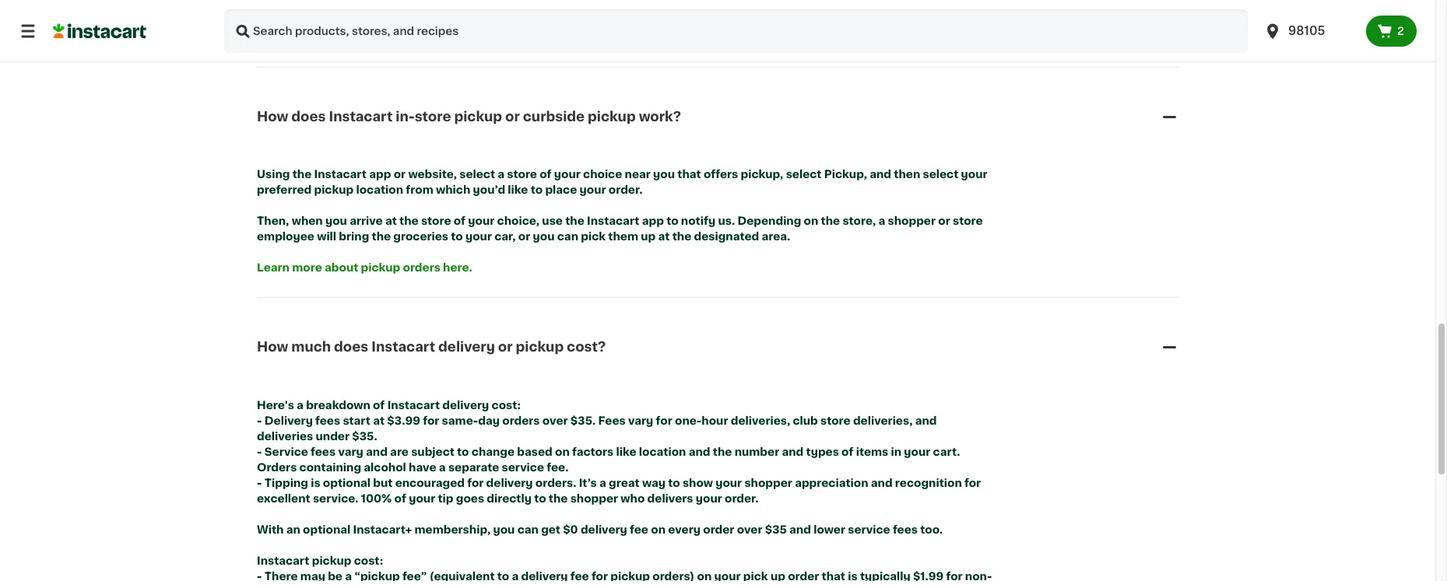 Task type: describe. For each thing, give the bounding box(es) containing it.
for right recognition
[[964, 478, 981, 489]]

separate
[[448, 462, 499, 473]]

order
[[703, 524, 734, 535]]

get
[[541, 524, 560, 535]]

$0
[[563, 524, 578, 535]]

but
[[373, 478, 393, 489]]

up
[[641, 231, 656, 242]]

arrive
[[350, 216, 383, 227]]

1 vertical spatial at
[[658, 231, 670, 242]]

pickup,
[[741, 169, 783, 180]]

a up delivery
[[297, 400, 303, 411]]

you down directly
[[493, 524, 515, 535]]

- leaving helpful instructions for parking, gate codes, or other clues to find your home.
[[257, 1, 753, 12]]

alcohol
[[364, 462, 406, 473]]

app inside then, when you arrive at the store of your choice, use the instacart app to notify us. depending on the store, a shopper or store employee will bring the groceries to your car, or you can pick them up at the designated area.
[[642, 216, 664, 227]]

membership,
[[415, 524, 491, 535]]

0 vertical spatial does
[[291, 110, 326, 123]]

clues
[[614, 1, 645, 12]]

cost: inside here's a breakdown of instacart delivery cost: - delivery fees start at $3.99 for same-day orders over $35. fees vary for one-hour deliveries, club store deliveries, and deliveries under $35. - service fees vary and are subject to change based on factors like location and the number and types of items in your cart. orders containing alcohol have a separate service fee. - tipping is optional but encouraged for delivery orders. it's a great way to show your shopper appreciation and recognition for excellent service. 100% of your tip goes directly to the shopper who delivers your order.
[[492, 400, 521, 411]]

your down encouraged
[[409, 493, 435, 504]]

change
[[472, 447, 515, 457]]

way
[[642, 478, 666, 489]]

of inside then, when you arrive at the store of your choice, use the instacart app to notify us. depending on the store, a shopper or store employee will bring the groceries to your car, or you can pick them up at the designated area.
[[454, 216, 466, 227]]

location inside using the instacart app or website, select a store of your choice near you that offers pickup, select pickup, and then select your preferred pickup location from which you'd like to place your order.
[[356, 185, 403, 196]]

$35
[[765, 524, 787, 535]]

and up alcohol
[[366, 447, 388, 457]]

from
[[406, 185, 433, 196]]

bring
[[339, 231, 369, 242]]

app inside using the instacart app or website, select a store of your choice near you that offers pickup, select pickup, and then select your preferred pickup location from which you'd like to place your order.
[[369, 169, 391, 180]]

optional inside here's a breakdown of instacart delivery cost: - delivery fees start at $3.99 for same-day orders over $35. fees vary for one-hour deliveries, club store deliveries, and deliveries under $35. - service fees vary and are subject to change based on factors like location and the number and types of items in your cart. orders containing alcohol have a separate service fee. - tipping is optional but encouraged for delivery orders. it's a great way to show your shopper appreciation and recognition for excellent service. 100% of your tip goes directly to the shopper who delivers your order.
[[323, 478, 371, 489]]

cart.
[[933, 447, 960, 457]]

excellent
[[257, 493, 310, 504]]

order. inside here's a breakdown of instacart delivery cost: - delivery fees start at $3.99 for same-day orders over $35. fees vary for one-hour deliveries, club store deliveries, and deliveries under $35. - service fees vary and are subject to change based on factors like location and the number and types of items in your cart. orders containing alcohol have a separate service fee. - tipping is optional but encouraged for delivery orders. it's a great way to show your shopper appreciation and recognition for excellent service. 100% of your tip goes directly to the shopper who delivers your order.
[[725, 493, 759, 504]]

service
[[264, 447, 308, 457]]

1 vertical spatial optional
[[303, 524, 350, 535]]

learn more about instacart same-day delivery here.
[[257, 32, 555, 43]]

0 vertical spatial same-
[[416, 32, 452, 43]]

of left items
[[842, 447, 853, 457]]

show
[[683, 478, 713, 489]]

with
[[257, 524, 284, 535]]

of right 100% on the left
[[394, 493, 406, 504]]

1 deliveries, from the left
[[731, 415, 790, 426]]

the right use
[[565, 216, 584, 227]]

for down separate
[[467, 478, 484, 489]]

depending
[[737, 216, 801, 227]]

other
[[581, 1, 612, 12]]

an
[[286, 524, 300, 535]]

one-
[[675, 415, 702, 426]]

place
[[545, 185, 577, 196]]

your right "show"
[[715, 478, 742, 489]]

instacart inside here's a breakdown of instacart delivery cost: - delivery fees start at $3.99 for same-day orders over $35. fees vary for one-hour deliveries, club store deliveries, and deliveries under $35. - service fees vary and are subject to change based on factors like location and the number and types of items in your cart. orders containing alcohol have a separate service fee. - tipping is optional but encouraged for delivery orders. it's a great way to show your shopper appreciation and recognition for excellent service. 100% of your tip goes directly to the shopper who delivers your order.
[[387, 400, 440, 411]]

breakdown
[[306, 400, 370, 411]]

home.
[[717, 1, 753, 12]]

how much does instacart delivery or pickup cost?
[[257, 341, 606, 353]]

over inside here's a breakdown of instacart delivery cost: - delivery fees start at $3.99 for same-day orders over $35. fees vary for one-hour deliveries, club store deliveries, and deliveries under $35. - service fees vary and are subject to change based on factors like location and the number and types of items in your cart. orders containing alcohol have a separate service fee. - tipping is optional but encouraged for delivery orders. it's a great way to show your shopper appreciation and recognition for excellent service. 100% of your tip goes directly to the shopper who delivers your order.
[[542, 415, 568, 426]]

learn more about pickup orders here. link
[[257, 262, 472, 273]]

instacart inside then, when you arrive at the store of your choice, use the instacart app to notify us. depending on the store, a shopper or store employee will bring the groceries to your car, or you can pick them up at the designated area.
[[587, 216, 639, 227]]

pickup inside using the instacart app or website, select a store of your choice near you that offers pickup, select pickup, and then select your preferred pickup location from which you'd like to place your order.
[[314, 185, 354, 196]]

near
[[625, 169, 651, 180]]

subject
[[411, 447, 454, 457]]

0 vertical spatial fees
[[315, 415, 340, 426]]

order. inside using the instacart app or website, select a store of your choice near you that offers pickup, select pickup, and then select your preferred pickup location from which you'd like to place your order.
[[609, 185, 642, 196]]

your right in
[[904, 447, 930, 457]]

to inside using the instacart app or website, select a store of your choice near you that offers pickup, select pickup, and then select your preferred pickup location from which you'd like to place your order.
[[531, 185, 543, 196]]

employee
[[257, 231, 314, 242]]

then,
[[257, 216, 289, 227]]

or inside using the instacart app or website, select a store of your choice near you that offers pickup, select pickup, and then select your preferred pickup location from which you'd like to place your order.
[[394, 169, 406, 180]]

about for pickup
[[325, 262, 358, 273]]

store inside using the instacart app or website, select a store of your choice near you that offers pickup, select pickup, and then select your preferred pickup location from which you'd like to place your order.
[[507, 169, 537, 180]]

like inside using the instacart app or website, select a store of your choice near you that offers pickup, select pickup, and then select your preferred pickup location from which you'd like to place your order.
[[508, 185, 528, 196]]

you inside using the instacart app or website, select a store of your choice near you that offers pickup, select pickup, and then select your preferred pickup location from which you'd like to place your order.
[[653, 169, 675, 180]]

the inside using the instacart app or website, select a store of your choice near you that offers pickup, select pickup, and then select your preferred pickup location from which you'd like to place your order.
[[292, 169, 312, 180]]

to left notify
[[666, 216, 678, 227]]

1 vertical spatial cost:
[[354, 556, 383, 566]]

a inside using the instacart app or website, select a store of your choice near you that offers pickup, select pickup, and then select your preferred pickup location from which you'd like to place your order.
[[498, 169, 504, 180]]

you up will
[[325, 216, 347, 227]]

with an optional instacart+ membership, you can get $0 delivery fee on every order over $35 and lower service fees too.
[[257, 524, 943, 535]]

service.
[[313, 493, 359, 504]]

them
[[608, 231, 638, 242]]

your left car,
[[465, 231, 492, 242]]

that
[[677, 169, 701, 180]]

to right "groceries"
[[451, 231, 463, 242]]

same- inside here's a breakdown of instacart delivery cost: - delivery fees start at $3.99 for same-day orders over $35. fees vary for one-hour deliveries, club store deliveries, and deliveries under $35. - service fees vary and are subject to change based on factors like location and the number and types of items in your cart. orders containing alcohol have a separate service fee. - tipping is optional but encouraged for delivery orders. it's a great way to show your shopper appreciation and recognition for excellent service. 100% of your tip goes directly to the shopper who delivers your order.
[[442, 415, 478, 426]]

deliveries
[[257, 431, 313, 442]]

encouraged
[[395, 478, 465, 489]]

on inside then, when you arrive at the store of your choice, use the instacart app to notify us. depending on the store, a shopper or store employee will bring the groceries to your car, or you can pick them up at the designated area.
[[804, 216, 818, 227]]

your right then
[[961, 169, 987, 180]]

can inside then, when you arrive at the store of your choice, use the instacart app to notify us. depending on the store, a shopper or store employee will bring the groceries to your car, or you can pick them up at the designated area.
[[557, 231, 578, 242]]

instacart logo image
[[53, 22, 146, 40]]

codes,
[[525, 1, 563, 12]]

your down "show"
[[696, 493, 722, 504]]

when
[[292, 216, 323, 227]]

tipping
[[264, 478, 308, 489]]

and up cart.
[[915, 415, 937, 426]]

fee
[[630, 524, 648, 535]]

of inside using the instacart app or website, select a store of your choice near you that offers pickup, select pickup, and then select your preferred pickup location from which you'd like to place your order.
[[540, 169, 552, 180]]

a right it's
[[599, 478, 606, 489]]

instacart pickup cost:
[[257, 556, 386, 566]]

1 - from the top
[[257, 1, 262, 12]]

area.
[[762, 231, 790, 242]]

2 vertical spatial on
[[651, 524, 666, 535]]

curbside
[[523, 110, 585, 123]]

are
[[390, 447, 409, 457]]

day inside here's a breakdown of instacart delivery cost: - delivery fees start at $3.99 for same-day orders over $35. fees vary for one-hour deliveries, club store deliveries, and deliveries under $35. - service fees vary and are subject to change based on factors like location and the number and types of items in your cart. orders containing alcohol have a separate service fee. - tipping is optional but encouraged for delivery orders. it's a great way to show your shopper appreciation and recognition for excellent service. 100% of your tip goes directly to the shopper who delivers your order.
[[478, 415, 500, 426]]

the down 'hour'
[[713, 447, 732, 457]]

and left types
[[782, 447, 804, 457]]

1 vertical spatial can
[[517, 524, 539, 535]]

club
[[793, 415, 818, 426]]

how for how does instacart in-store pickup or curbside pickup work?
[[257, 110, 288, 123]]

you'd
[[473, 185, 505, 196]]

at inside here's a breakdown of instacart delivery cost: - delivery fees start at $3.99 for same-day orders over $35. fees vary for one-hour deliveries, club store deliveries, and deliveries under $35. - service fees vary and are subject to change based on factors like location and the number and types of items in your cart. orders containing alcohol have a separate service fee. - tipping is optional but encouraged for delivery orders. it's a great way to show your shopper appreciation and recognition for excellent service. 100% of your tip goes directly to the shopper who delivers your order.
[[373, 415, 385, 426]]

2 select from the left
[[786, 169, 822, 180]]

offers
[[704, 169, 738, 180]]

a inside then, when you arrive at the store of your choice, use the instacart app to notify us. depending on the store, a shopper or store employee will bring the groceries to your car, or you can pick them up at the designated area.
[[878, 216, 885, 227]]

items
[[856, 447, 888, 457]]

too.
[[920, 524, 943, 535]]

pickup right 'in-'
[[454, 110, 502, 123]]

shopper inside then, when you arrive at the store of your choice, use the instacart app to notify us. depending on the store, a shopper or store employee will bring the groceries to your car, or you can pick them up at the designated area.
[[888, 216, 936, 227]]

your up car,
[[468, 216, 495, 227]]

about for instacart
[[325, 32, 358, 43]]

goes
[[456, 493, 484, 504]]

1 vertical spatial fees
[[311, 447, 336, 457]]

gate
[[496, 1, 522, 12]]

instructions
[[355, 1, 425, 12]]

the down orders.
[[549, 493, 568, 504]]

the left store,
[[821, 216, 840, 227]]

orders.
[[535, 478, 576, 489]]

pickup left work?
[[588, 110, 636, 123]]

preferred
[[257, 185, 312, 196]]

4 - from the top
[[257, 478, 262, 489]]

will
[[317, 231, 336, 242]]

how does instacart in-store pickup or curbside pickup work?
[[257, 110, 681, 123]]

using the instacart app or website, select a store of your choice near you that offers pickup, select pickup, and then select your preferred pickup location from which you'd like to place your order.
[[257, 169, 990, 196]]



Task type: vqa. For each thing, say whether or not it's contained in the screenshot.
first more from the top of the page
yes



Task type: locate. For each thing, give the bounding box(es) containing it.
- down "here's"
[[257, 415, 262, 426]]

how does instacart in-store pickup or curbside pickup work? button
[[257, 88, 1178, 144]]

0 vertical spatial how
[[257, 110, 288, 123]]

1 horizontal spatial shopper
[[744, 478, 792, 489]]

on right fee
[[651, 524, 666, 535]]

1 vertical spatial here.
[[443, 262, 472, 273]]

find
[[662, 1, 685, 12]]

delivery inside dropdown button
[[438, 341, 495, 353]]

types
[[806, 447, 839, 457]]

choice,
[[497, 216, 540, 227]]

here's
[[257, 400, 294, 411]]

0 horizontal spatial can
[[517, 524, 539, 535]]

how for how much does instacart delivery or pickup cost?
[[257, 341, 288, 353]]

a up you'd
[[498, 169, 504, 180]]

optional up instacart pickup cost:
[[303, 524, 350, 535]]

1 horizontal spatial service
[[848, 524, 890, 535]]

like up great
[[616, 447, 636, 457]]

0 horizontal spatial deliveries,
[[731, 415, 790, 426]]

0 vertical spatial app
[[369, 169, 391, 180]]

here. down "groceries"
[[443, 262, 472, 273]]

deliveries,
[[731, 415, 790, 426], [853, 415, 913, 426]]

on up fee.
[[555, 447, 570, 457]]

to up separate
[[457, 447, 469, 457]]

1 vertical spatial vary
[[338, 447, 363, 457]]

about down helpful
[[325, 32, 358, 43]]

2 horizontal spatial select
[[923, 169, 958, 180]]

1 vertical spatial location
[[639, 447, 686, 457]]

1 vertical spatial day
[[478, 415, 500, 426]]

0 vertical spatial more
[[292, 32, 322, 43]]

0 horizontal spatial here.
[[443, 262, 472, 273]]

0 horizontal spatial over
[[542, 415, 568, 426]]

0 vertical spatial vary
[[628, 415, 653, 426]]

over
[[542, 415, 568, 426], [737, 524, 762, 535]]

of up place
[[540, 169, 552, 180]]

in-
[[396, 110, 415, 123]]

choice
[[583, 169, 622, 180]]

your down choice
[[580, 185, 606, 196]]

great
[[609, 478, 640, 489]]

0 vertical spatial optional
[[323, 478, 371, 489]]

1 vertical spatial $35.
[[352, 431, 377, 442]]

0 horizontal spatial orders
[[403, 262, 440, 273]]

much
[[291, 341, 331, 353]]

1 vertical spatial service
[[848, 524, 890, 535]]

2 horizontal spatial shopper
[[888, 216, 936, 227]]

location up arrive at left top
[[356, 185, 403, 196]]

0 vertical spatial orders
[[403, 262, 440, 273]]

same-
[[416, 32, 452, 43], [442, 415, 478, 426]]

order.
[[609, 185, 642, 196], [725, 493, 759, 504]]

more down leaving
[[292, 32, 322, 43]]

$35. left fees
[[570, 415, 596, 426]]

1 vertical spatial about
[[325, 262, 358, 273]]

at right up
[[658, 231, 670, 242]]

1 vertical spatial over
[[737, 524, 762, 535]]

every
[[668, 524, 701, 535]]

of right breakdown
[[373, 400, 385, 411]]

- up orders
[[257, 447, 262, 457]]

0 horizontal spatial vary
[[338, 447, 363, 457]]

day down parking, on the top of the page
[[452, 32, 474, 43]]

service inside here's a breakdown of instacart delivery cost: - delivery fees start at $3.99 for same-day orders over $35. fees vary for one-hour deliveries, club store deliveries, and deliveries under $35. - service fees vary and are subject to change based on factors like location and the number and types of items in your cart. orders containing alcohol have a separate service fee. - tipping is optional but encouraged for delivery orders. it's a great way to show your shopper appreciation and recognition for excellent service. 100% of your tip goes directly to the shopper who delivers your order.
[[502, 462, 544, 473]]

delivery
[[264, 415, 313, 426]]

1 vertical spatial does
[[334, 341, 368, 353]]

0 vertical spatial over
[[542, 415, 568, 426]]

1 horizontal spatial location
[[639, 447, 686, 457]]

the down notify
[[672, 231, 691, 242]]

store inside here's a breakdown of instacart delivery cost: - delivery fees start at $3.99 for same-day orders over $35. fees vary for one-hour deliveries, club store deliveries, and deliveries under $35. - service fees vary and are subject to change based on factors like location and the number and types of items in your cart. orders containing alcohol have a separate service fee. - tipping is optional but encouraged for delivery orders. it's a great way to show your shopper appreciation and recognition for excellent service. 100% of your tip goes directly to the shopper who delivers your order.
[[820, 415, 851, 426]]

0 vertical spatial location
[[356, 185, 403, 196]]

select up you'd
[[459, 169, 495, 180]]

orders up based
[[502, 415, 540, 426]]

how left much
[[257, 341, 288, 353]]

98105 button
[[1263, 9, 1357, 53]]

learn more about instacart same-day delivery here. link
[[257, 32, 555, 43]]

vary down 'under'
[[338, 447, 363, 457]]

directly
[[487, 493, 532, 504]]

1 more from the top
[[292, 32, 322, 43]]

0 vertical spatial shopper
[[888, 216, 936, 227]]

1 vertical spatial how
[[257, 341, 288, 353]]

- down orders
[[257, 478, 262, 489]]

0 horizontal spatial day
[[452, 32, 474, 43]]

1 horizontal spatial over
[[737, 524, 762, 535]]

then
[[894, 169, 920, 180]]

or
[[566, 1, 578, 12], [505, 110, 520, 123], [394, 169, 406, 180], [938, 216, 950, 227], [518, 231, 530, 242], [498, 341, 513, 353]]

1 vertical spatial app
[[642, 216, 664, 227]]

can down use
[[557, 231, 578, 242]]

0 horizontal spatial cost:
[[354, 556, 383, 566]]

0 horizontal spatial order.
[[609, 185, 642, 196]]

0 vertical spatial learn
[[257, 32, 290, 43]]

98105 button
[[1254, 9, 1366, 53]]

tip
[[438, 493, 453, 504]]

have
[[409, 462, 436, 473]]

1 vertical spatial shopper
[[744, 478, 792, 489]]

groceries
[[393, 231, 448, 242]]

fee.
[[547, 462, 569, 473]]

your right find
[[688, 1, 714, 12]]

to up delivers
[[668, 478, 680, 489]]

1 horizontal spatial day
[[478, 415, 500, 426]]

same- down parking, on the top of the page
[[416, 32, 452, 43]]

appreciation
[[795, 478, 868, 489]]

of
[[540, 169, 552, 180], [454, 216, 466, 227], [373, 400, 385, 411], [842, 447, 853, 457], [394, 493, 406, 504]]

pickup down the bring
[[361, 262, 400, 273]]

service right lower
[[848, 524, 890, 535]]

and down items
[[871, 478, 893, 489]]

at right "start"
[[373, 415, 385, 426]]

delivers
[[647, 493, 693, 504]]

app up arrive at left top
[[369, 169, 391, 180]]

shopper down it's
[[570, 493, 618, 504]]

3 - from the top
[[257, 447, 262, 457]]

2 vertical spatial shopper
[[570, 493, 618, 504]]

for left one-
[[656, 415, 672, 426]]

use
[[542, 216, 563, 227]]

0 horizontal spatial like
[[508, 185, 528, 196]]

shopper down then
[[888, 216, 936, 227]]

fees up 'under'
[[315, 415, 340, 426]]

learn
[[257, 32, 290, 43], [257, 262, 290, 273]]

designated
[[694, 231, 759, 242]]

start
[[343, 415, 370, 426]]

is
[[311, 478, 320, 489]]

here.
[[525, 32, 555, 43], [443, 262, 472, 273]]

0 vertical spatial service
[[502, 462, 544, 473]]

you
[[653, 169, 675, 180], [325, 216, 347, 227], [533, 231, 555, 242], [493, 524, 515, 535]]

0 vertical spatial here.
[[525, 32, 555, 43]]

app up up
[[642, 216, 664, 227]]

1 vertical spatial same-
[[442, 415, 478, 426]]

more for learn more about pickup orders here.
[[292, 262, 322, 273]]

recognition
[[895, 478, 962, 489]]

Search field
[[224, 9, 1248, 53]]

which
[[436, 185, 470, 196]]

1 vertical spatial on
[[555, 447, 570, 457]]

0 horizontal spatial select
[[459, 169, 495, 180]]

1 about from the top
[[325, 32, 358, 43]]

and inside using the instacart app or website, select a store of your choice near you that offers pickup, select pickup, and then select your preferred pickup location from which you'd like to place your order.
[[870, 169, 891, 180]]

does up preferred
[[291, 110, 326, 123]]

to left find
[[648, 1, 660, 12]]

how much does instacart delivery or pickup cost? button
[[257, 319, 1178, 375]]

orders down "groceries"
[[403, 262, 440, 273]]

here. down codes,
[[525, 32, 555, 43]]

learn down leaving
[[257, 32, 290, 43]]

1 horizontal spatial $35.
[[570, 415, 596, 426]]

app
[[369, 169, 391, 180], [642, 216, 664, 227]]

2 more from the top
[[292, 262, 322, 273]]

and
[[870, 169, 891, 180], [915, 415, 937, 426], [366, 447, 388, 457], [689, 447, 710, 457], [782, 447, 804, 457], [871, 478, 893, 489], [789, 524, 811, 535]]

us.
[[718, 216, 735, 227]]

1 horizontal spatial order.
[[725, 493, 759, 504]]

1 horizontal spatial like
[[616, 447, 636, 457]]

store
[[415, 110, 451, 123], [507, 169, 537, 180], [421, 216, 451, 227], [953, 216, 983, 227], [820, 415, 851, 426]]

about down the bring
[[325, 262, 358, 273]]

1 horizontal spatial cost:
[[492, 400, 521, 411]]

notify
[[681, 216, 715, 227]]

location
[[356, 185, 403, 196], [639, 447, 686, 457]]

$3.99
[[387, 415, 420, 426]]

0 horizontal spatial on
[[555, 447, 570, 457]]

0 vertical spatial $35.
[[570, 415, 596, 426]]

same- up the subject
[[442, 415, 478, 426]]

store inside dropdown button
[[415, 110, 451, 123]]

can left the get
[[517, 524, 539, 535]]

leaving
[[264, 1, 310, 12]]

1 horizontal spatial select
[[786, 169, 822, 180]]

your up place
[[554, 169, 581, 180]]

pickup down service.
[[312, 556, 351, 566]]

the down arrive at left top
[[372, 231, 391, 242]]

containing
[[299, 462, 361, 473]]

day
[[452, 32, 474, 43], [478, 415, 500, 426]]

to
[[648, 1, 660, 12], [531, 185, 543, 196], [666, 216, 678, 227], [451, 231, 463, 242], [457, 447, 469, 457], [668, 478, 680, 489], [534, 493, 546, 504]]

pickup up when
[[314, 185, 354, 196]]

fees left too.
[[893, 524, 918, 535]]

factors
[[572, 447, 614, 457]]

1 horizontal spatial on
[[651, 524, 666, 535]]

on right the depending
[[804, 216, 818, 227]]

more
[[292, 32, 322, 43], [292, 262, 322, 273]]

None search field
[[224, 9, 1248, 53]]

the up preferred
[[292, 169, 312, 180]]

1 vertical spatial learn
[[257, 262, 290, 273]]

who
[[621, 493, 645, 504]]

fees
[[315, 415, 340, 426], [311, 447, 336, 457], [893, 524, 918, 535]]

pickup,
[[824, 169, 867, 180]]

0 vertical spatial on
[[804, 216, 818, 227]]

for left parking, on the top of the page
[[427, 1, 444, 12]]

how up using
[[257, 110, 288, 123]]

1 vertical spatial more
[[292, 262, 322, 273]]

like right you'd
[[508, 185, 528, 196]]

-
[[257, 1, 262, 12], [257, 415, 262, 426], [257, 447, 262, 457], [257, 478, 262, 489]]

orders
[[257, 462, 297, 473]]

to down orders.
[[534, 493, 546, 504]]

and left then
[[870, 169, 891, 180]]

here's a breakdown of instacart delivery cost: - delivery fees start at $3.99 for same-day orders over $35. fees vary for one-hour deliveries, club store deliveries, and deliveries under $35. - service fees vary and are subject to change based on factors like location and the number and types of items in your cart. orders containing alcohol have a separate service fee. - tipping is optional but encouraged for delivery orders. it's a great way to show your shopper appreciation and recognition for excellent service. 100% of your tip goes directly to the shopper who delivers your order.
[[257, 400, 983, 504]]

3 select from the left
[[923, 169, 958, 180]]

0 vertical spatial order.
[[609, 185, 642, 196]]

more down will
[[292, 262, 322, 273]]

under
[[316, 431, 349, 442]]

0 horizontal spatial $35.
[[352, 431, 377, 442]]

1 horizontal spatial here.
[[525, 32, 555, 43]]

cost?
[[567, 341, 606, 353]]

2 about from the top
[[325, 262, 358, 273]]

on
[[804, 216, 818, 227], [555, 447, 570, 457], [651, 524, 666, 535]]

shopper down number
[[744, 478, 792, 489]]

0 horizontal spatial shopper
[[570, 493, 618, 504]]

helpful
[[312, 1, 353, 12]]

1 learn from the top
[[257, 32, 290, 43]]

learn for learn more about pickup orders here.
[[257, 262, 290, 273]]

1 horizontal spatial orders
[[502, 415, 540, 426]]

0 horizontal spatial service
[[502, 462, 544, 473]]

2 - from the top
[[257, 415, 262, 426]]

and right $35
[[789, 524, 811, 535]]

0 vertical spatial like
[[508, 185, 528, 196]]

0 vertical spatial cost:
[[492, 400, 521, 411]]

order. up order
[[725, 493, 759, 504]]

like inside here's a breakdown of instacart delivery cost: - delivery fees start at $3.99 for same-day orders over $35. fees vary for one-hour deliveries, club store deliveries, and deliveries under $35. - service fees vary and are subject to change based on factors like location and the number and types of items in your cart. orders containing alcohol have a separate service fee. - tipping is optional but encouraged for delivery orders. it's a great way to show your shopper appreciation and recognition for excellent service. 100% of your tip goes directly to the shopper who delivers your order.
[[616, 447, 636, 457]]

and up "show"
[[689, 447, 710, 457]]

on inside here's a breakdown of instacart delivery cost: - delivery fees start at $3.99 for same-day orders over $35. fees vary for one-hour deliveries, club store deliveries, and deliveries under $35. - service fees vary and are subject to change based on factors like location and the number and types of items in your cart. orders containing alcohol have a separate service fee. - tipping is optional but encouraged for delivery orders. it's a great way to show your shopper appreciation and recognition for excellent service. 100% of your tip goes directly to the shopper who delivers your order.
[[555, 447, 570, 457]]

2 horizontal spatial on
[[804, 216, 818, 227]]

cost: down instacart+
[[354, 556, 383, 566]]

over up based
[[542, 415, 568, 426]]

2 button
[[1366, 16, 1417, 47]]

2 deliveries, from the left
[[853, 415, 913, 426]]

1 horizontal spatial deliveries,
[[853, 415, 913, 426]]

a right store,
[[878, 216, 885, 227]]

work?
[[639, 110, 681, 123]]

it's
[[579, 478, 597, 489]]

delivery
[[476, 32, 523, 43], [438, 341, 495, 353], [442, 400, 489, 411], [486, 478, 533, 489], [581, 524, 627, 535]]

0 horizontal spatial does
[[291, 110, 326, 123]]

store,
[[843, 216, 876, 227]]

0 vertical spatial about
[[325, 32, 358, 43]]

cost: up the "change"
[[492, 400, 521, 411]]

learn more about pickup orders here.
[[257, 262, 472, 273]]

over left $35
[[737, 524, 762, 535]]

select
[[459, 169, 495, 180], [786, 169, 822, 180], [923, 169, 958, 180]]

0 vertical spatial at
[[385, 216, 397, 227]]

2 vertical spatial at
[[373, 415, 385, 426]]

location inside here's a breakdown of instacart delivery cost: - delivery fees start at $3.99 for same-day orders over $35. fees vary for one-hour deliveries, club store deliveries, and deliveries under $35. - service fees vary and are subject to change based on factors like location and the number and types of items in your cart. orders containing alcohol have a separate service fee. - tipping is optional but encouraged for delivery orders. it's a great way to show your shopper appreciation and recognition for excellent service. 100% of your tip goes directly to the shopper who delivers your order.
[[639, 447, 686, 457]]

then, when you arrive at the store of your choice, use the instacart app to notify us. depending on the store, a shopper or store employee will bring the groceries to your car, or you can pick them up at the designated area.
[[257, 216, 985, 242]]

vary right fees
[[628, 415, 653, 426]]

deliveries, up items
[[853, 415, 913, 426]]

a
[[498, 169, 504, 180], [878, 216, 885, 227], [297, 400, 303, 411], [439, 462, 446, 473], [599, 478, 606, 489]]

1 horizontal spatial does
[[334, 341, 368, 353]]

service
[[502, 462, 544, 473], [848, 524, 890, 535]]

day up the "change"
[[478, 415, 500, 426]]

service down based
[[502, 462, 544, 473]]

the up "groceries"
[[399, 216, 419, 227]]

1 horizontal spatial vary
[[628, 415, 653, 426]]

1 vertical spatial like
[[616, 447, 636, 457]]

100%
[[361, 493, 392, 504]]

2 vertical spatial fees
[[893, 524, 918, 535]]

parking,
[[446, 1, 494, 12]]

you down use
[[533, 231, 555, 242]]

1 horizontal spatial can
[[557, 231, 578, 242]]

1 vertical spatial order.
[[725, 493, 759, 504]]

2
[[1397, 26, 1404, 37]]

1 how from the top
[[257, 110, 288, 123]]

for right $3.99
[[423, 415, 439, 426]]

a down the subject
[[439, 462, 446, 473]]

lower
[[814, 524, 845, 535]]

optional up service.
[[323, 478, 371, 489]]

1 select from the left
[[459, 169, 495, 180]]

using
[[257, 169, 290, 180]]

in
[[891, 447, 901, 457]]

does right much
[[334, 341, 368, 353]]

more for learn more about instacart same-day delivery here.
[[292, 32, 322, 43]]

instacart+
[[353, 524, 412, 535]]

0 vertical spatial day
[[452, 32, 474, 43]]

0 horizontal spatial app
[[369, 169, 391, 180]]

orders inside here's a breakdown of instacart delivery cost: - delivery fees start at $3.99 for same-day orders over $35. fees vary for one-hour deliveries, club store deliveries, and deliveries under $35. - service fees vary and are subject to change based on factors like location and the number and types of items in your cart. orders containing alcohol have a separate service fee. - tipping is optional but encouraged for delivery orders. it's a great way to show your shopper appreciation and recognition for excellent service. 100% of your tip goes directly to the shopper who delivers your order.
[[502, 415, 540, 426]]

how
[[257, 110, 288, 123], [257, 341, 288, 353]]

pick
[[581, 231, 606, 242]]

0 horizontal spatial location
[[356, 185, 403, 196]]

0 vertical spatial can
[[557, 231, 578, 242]]

1 vertical spatial orders
[[502, 415, 540, 426]]

fees up containing
[[311, 447, 336, 457]]

2 learn from the top
[[257, 262, 290, 273]]

learn for learn more about instacart same-day delivery here.
[[257, 32, 290, 43]]

$35.
[[570, 415, 596, 426], [352, 431, 377, 442]]

$35. down "start"
[[352, 431, 377, 442]]

pickup inside how much does instacart delivery or pickup cost? dropdown button
[[516, 341, 564, 353]]

2 how from the top
[[257, 341, 288, 353]]

1 horizontal spatial app
[[642, 216, 664, 227]]

instacart inside using the instacart app or website, select a store of your choice near you that offers pickup, select pickup, and then select your preferred pickup location from which you'd like to place your order.
[[314, 169, 367, 180]]



